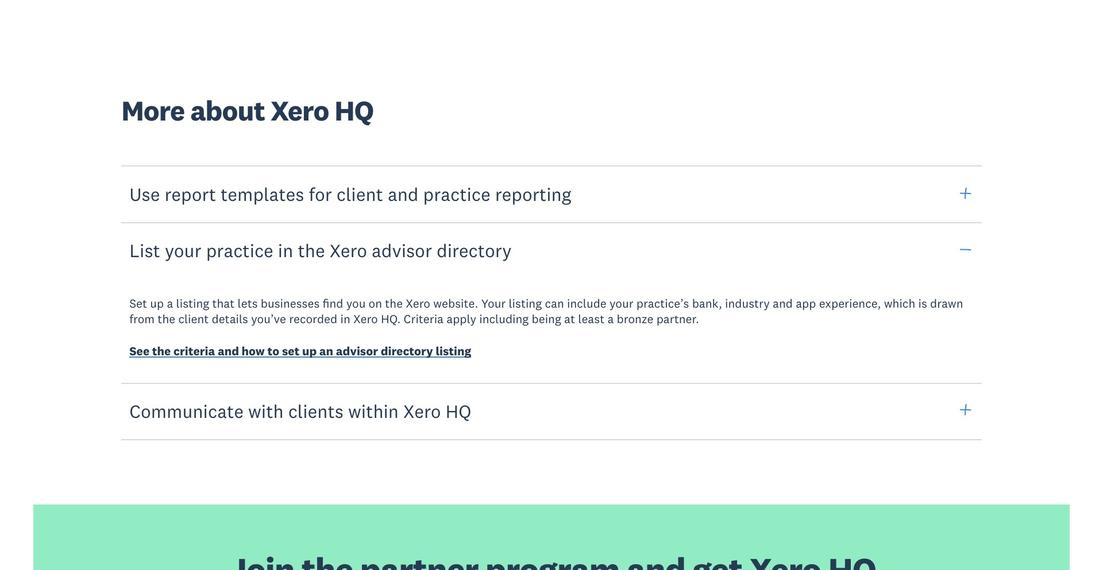 Task type: locate. For each thing, give the bounding box(es) containing it.
directory up website.
[[437, 239, 512, 262]]

0 vertical spatial a
[[167, 296, 173, 311]]

0 vertical spatial and
[[388, 183, 419, 206]]

0 vertical spatial directory
[[437, 239, 512, 262]]

1 vertical spatial directory
[[381, 343, 433, 359]]

listing down apply
[[436, 343, 471, 359]]

your
[[165, 239, 202, 262], [610, 296, 634, 311]]

listing left that
[[176, 296, 209, 311]]

1 vertical spatial your
[[610, 296, 634, 311]]

0 horizontal spatial practice
[[206, 239, 273, 262]]

1 horizontal spatial your
[[610, 296, 634, 311]]

0 horizontal spatial your
[[165, 239, 202, 262]]

up right set
[[150, 296, 164, 311]]

0 horizontal spatial a
[[167, 296, 173, 311]]

1 horizontal spatial in
[[340, 312, 350, 327]]

the up hq.
[[385, 296, 403, 311]]

see the criteria and how to set up an advisor directory listing
[[129, 343, 471, 359]]

0 vertical spatial practice
[[423, 183, 491, 206]]

in down the you
[[340, 312, 350, 327]]

client up criteria
[[178, 312, 209, 327]]

your up 'bronze' at the right bottom of page
[[610, 296, 634, 311]]

lets
[[238, 296, 258, 311]]

0 horizontal spatial hq
[[335, 93, 374, 128]]

directory
[[437, 239, 512, 262], [381, 343, 433, 359]]

xero
[[271, 93, 329, 128], [330, 239, 367, 262], [406, 296, 430, 311], [353, 312, 378, 327], [403, 400, 441, 423]]

1 horizontal spatial a
[[608, 312, 614, 327]]

clients
[[288, 400, 344, 423]]

2 horizontal spatial listing
[[509, 296, 542, 311]]

you've
[[251, 312, 286, 327]]

practice
[[423, 183, 491, 206], [206, 239, 273, 262]]

directory down hq.
[[381, 343, 433, 359]]

that
[[212, 296, 235, 311]]

listing up being
[[509, 296, 542, 311]]

0 horizontal spatial client
[[178, 312, 209, 327]]

0 vertical spatial up
[[150, 296, 164, 311]]

at
[[564, 312, 575, 327]]

the
[[298, 239, 325, 262], [385, 296, 403, 311], [158, 312, 175, 327], [152, 343, 171, 359]]

up
[[150, 296, 164, 311], [302, 343, 317, 359]]

the inside dropdown button
[[298, 239, 325, 262]]

directory inside see the criteria and how to set up an advisor directory listing link
[[381, 343, 433, 359]]

1 horizontal spatial client
[[337, 183, 383, 206]]

use report templates for client and practice reporting
[[129, 183, 571, 206]]

1 vertical spatial practice
[[206, 239, 273, 262]]

0 horizontal spatial up
[[150, 296, 164, 311]]

find
[[323, 296, 343, 311]]

listing
[[176, 296, 209, 311], [509, 296, 542, 311], [436, 343, 471, 359]]

a right set
[[167, 296, 173, 311]]

set
[[282, 343, 300, 359]]

drawn
[[930, 296, 963, 311]]

app
[[796, 296, 816, 311]]

0 horizontal spatial and
[[218, 343, 239, 359]]

1 vertical spatial and
[[773, 296, 793, 311]]

reporting
[[495, 183, 571, 206]]

in up businesses
[[278, 239, 293, 262]]

directory inside the list your practice in the xero advisor directory dropdown button
[[437, 239, 512, 262]]

and
[[388, 183, 419, 206], [773, 296, 793, 311], [218, 343, 239, 359]]

a
[[167, 296, 173, 311], [608, 312, 614, 327]]

from
[[129, 312, 155, 327]]

1 vertical spatial client
[[178, 312, 209, 327]]

in
[[278, 239, 293, 262], [340, 312, 350, 327]]

0 vertical spatial advisor
[[372, 239, 432, 262]]

1 horizontal spatial hq
[[446, 400, 471, 423]]

templates
[[221, 183, 304, 206]]

how
[[242, 343, 265, 359]]

a right the least
[[608, 312, 614, 327]]

your inside set up a listing that lets businesses find you on the xero website. your listing can include your practice's bank, industry and app experience, which is drawn from the client details you've recorded in xero hq. criteria apply including being at least a bronze partner.
[[610, 296, 634, 311]]

0 vertical spatial your
[[165, 239, 202, 262]]

0 vertical spatial in
[[278, 239, 293, 262]]

bronze
[[617, 312, 654, 327]]

client
[[337, 183, 383, 206], [178, 312, 209, 327]]

the down 'for' on the left of the page
[[298, 239, 325, 262]]

to
[[268, 343, 279, 359]]

client right 'for' on the left of the page
[[337, 183, 383, 206]]

1 vertical spatial a
[[608, 312, 614, 327]]

more
[[121, 93, 185, 128]]

and inside dropdown button
[[388, 183, 419, 206]]

up left an
[[302, 343, 317, 359]]

1 vertical spatial up
[[302, 343, 317, 359]]

apply
[[447, 312, 476, 327]]

which
[[884, 296, 916, 311]]

hq.
[[381, 312, 401, 327]]

2 vertical spatial and
[[218, 343, 239, 359]]

advisor inside dropdown button
[[372, 239, 432, 262]]

1 vertical spatial hq
[[446, 400, 471, 423]]

communicate
[[129, 400, 244, 423]]

1 horizontal spatial and
[[388, 183, 419, 206]]

0 vertical spatial client
[[337, 183, 383, 206]]

1 horizontal spatial up
[[302, 343, 317, 359]]

list your practice in the xero advisor directory element
[[110, 280, 994, 384]]

advisor
[[372, 239, 432, 262], [336, 343, 378, 359]]

0 horizontal spatial directory
[[381, 343, 433, 359]]

up inside set up a listing that lets businesses find you on the xero website. your listing can include your practice's bank, industry and app experience, which is drawn from the client details you've recorded in xero hq. criteria apply including being at least a bronze partner.
[[150, 296, 164, 311]]

in inside set up a listing that lets businesses find you on the xero website. your listing can include your practice's bank, industry and app experience, which is drawn from the client details you've recorded in xero hq. criteria apply including being at least a bronze partner.
[[340, 312, 350, 327]]

for
[[309, 183, 332, 206]]

1 horizontal spatial directory
[[437, 239, 512, 262]]

set up a listing that lets businesses find you on the xero website. your listing can include your practice's bank, industry and app experience, which is drawn from the client details you've recorded in xero hq. criteria apply including being at least a bronze partner.
[[129, 296, 963, 327]]

list
[[129, 239, 160, 262]]

0 horizontal spatial in
[[278, 239, 293, 262]]

2 horizontal spatial and
[[773, 296, 793, 311]]

website.
[[433, 296, 478, 311]]

your right list
[[165, 239, 202, 262]]

within
[[348, 400, 399, 423]]

hq
[[335, 93, 374, 128], [446, 400, 471, 423]]

1 vertical spatial in
[[340, 312, 350, 327]]



Task type: vqa. For each thing, say whether or not it's contained in the screenshot.
roles
no



Task type: describe. For each thing, give the bounding box(es) containing it.
client inside set up a listing that lets businesses find you on the xero website. your listing can include your practice's bank, industry and app experience, which is drawn from the client details you've recorded in xero hq. criteria apply including being at least a bronze partner.
[[178, 312, 209, 327]]

1 horizontal spatial practice
[[423, 183, 491, 206]]

your
[[481, 296, 506, 311]]

0 horizontal spatial listing
[[176, 296, 209, 311]]

about
[[190, 93, 265, 128]]

more about xero hq
[[121, 93, 374, 128]]

use
[[129, 183, 160, 206]]

communicate with clients within xero hq button
[[121, 383, 982, 441]]

an
[[319, 343, 333, 359]]

you
[[346, 296, 366, 311]]

list your practice in the xero advisor directory
[[129, 239, 512, 262]]

least
[[578, 312, 605, 327]]

include
[[567, 296, 607, 311]]

your inside dropdown button
[[165, 239, 202, 262]]

recorded
[[289, 312, 337, 327]]

being
[[532, 312, 561, 327]]

criteria
[[404, 312, 444, 327]]

and inside set up a listing that lets businesses find you on the xero website. your listing can include your practice's bank, industry and app experience, which is drawn from the client details you've recorded in xero hq. criteria apply including being at least a bronze partner.
[[773, 296, 793, 311]]

industry
[[725, 296, 770, 311]]

1 horizontal spatial listing
[[436, 343, 471, 359]]

0 vertical spatial hq
[[335, 93, 374, 128]]

practice's
[[637, 296, 689, 311]]

communicate with clients within xero hq
[[129, 400, 471, 423]]

the right see
[[152, 343, 171, 359]]

use report templates for client and practice reporting button
[[121, 166, 982, 224]]

client inside dropdown button
[[337, 183, 383, 206]]

including
[[479, 312, 529, 327]]

hq inside dropdown button
[[446, 400, 471, 423]]

is
[[919, 296, 927, 311]]

list your practice in the xero advisor directory button
[[121, 222, 982, 280]]

report
[[165, 183, 216, 206]]

with
[[248, 400, 284, 423]]

in inside dropdown button
[[278, 239, 293, 262]]

set
[[129, 296, 147, 311]]

on
[[369, 296, 382, 311]]

1 vertical spatial advisor
[[336, 343, 378, 359]]

bank,
[[692, 296, 722, 311]]

criteria
[[174, 343, 215, 359]]

see
[[129, 343, 149, 359]]

can
[[545, 296, 564, 311]]

the right from
[[158, 312, 175, 327]]

partner.
[[657, 312, 699, 327]]

businesses
[[261, 296, 320, 311]]

details
[[212, 312, 248, 327]]

see the criteria and how to set up an advisor directory listing link
[[129, 343, 471, 362]]

experience,
[[819, 296, 881, 311]]



